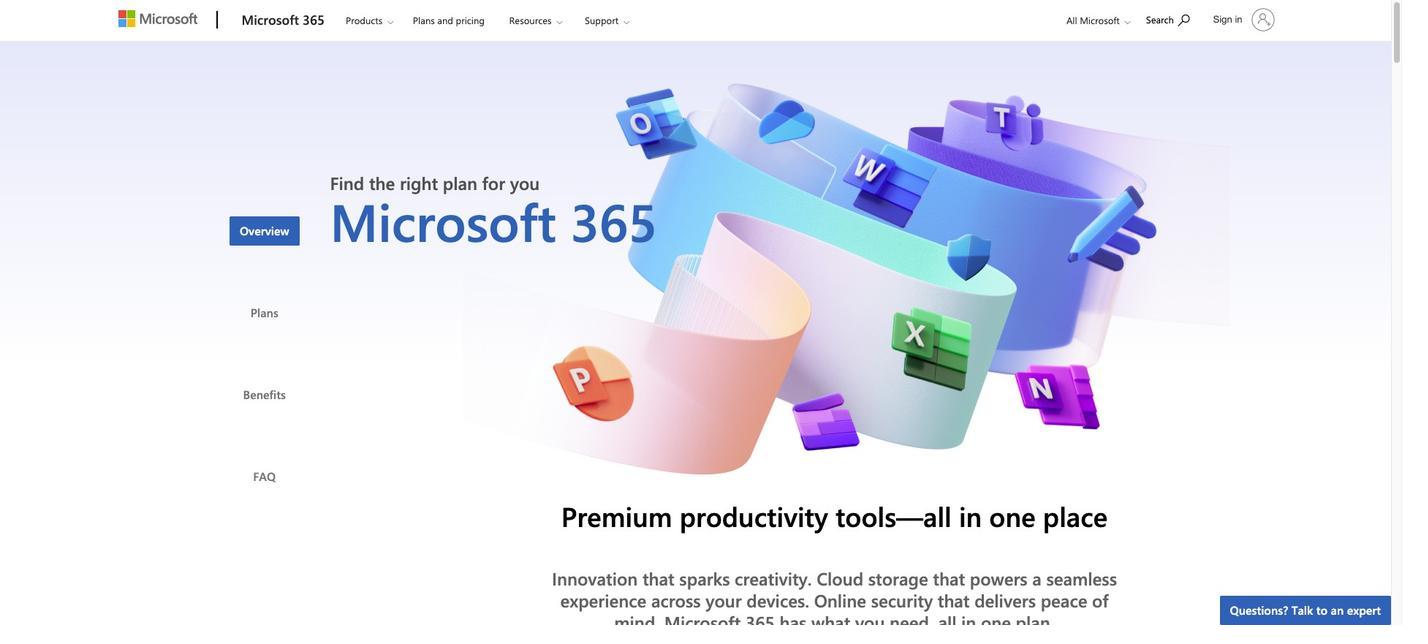 Task type: describe. For each thing, give the bounding box(es) containing it.
microsoft inside the "innovation that sparks creativity. cloud storage that powers a seamless experience across your devices. online security that delivers peace of mind. microsoft 365 has what you need, all in one plan."
[[665, 611, 741, 625]]

questions? talk to an expert
[[1230, 603, 1381, 618]]

for
[[482, 171, 505, 195]]

microsoft image
[[118, 10, 197, 27]]

0 vertical spatial you
[[510, 171, 540, 195]]

products
[[346, 14, 383, 26]]

of
[[1093, 589, 1109, 612]]

innovation that sparks creativity. cloud storage that powers a seamless experience across your devices. online security that delivers peace of mind. microsoft 365 has what you need, all in one plan.
[[552, 567, 1117, 625]]

plan.
[[1016, 611, 1055, 625]]

resources
[[509, 14, 552, 26]]

faq button
[[230, 462, 299, 491]]

to
[[1317, 603, 1328, 618]]

plan
[[443, 171, 478, 195]]

plans button
[[230, 298, 299, 327]]

sign
[[1214, 14, 1233, 25]]

storage
[[869, 567, 929, 590]]

in inside the "innovation that sparks creativity. cloud storage that powers a seamless experience across your devices. online security that delivers peace of mind. microsoft 365 has what you need, all in one plan."
[[962, 611, 976, 625]]

search
[[1146, 13, 1174, 26]]

the
[[369, 171, 395, 195]]

powers
[[970, 567, 1028, 590]]

mind.
[[615, 611, 660, 625]]

has
[[780, 611, 807, 625]]

seamless
[[1047, 567, 1117, 590]]

questions?
[[1230, 603, 1289, 618]]

plans and pricing
[[413, 14, 485, 26]]

all
[[1067, 14, 1078, 26]]

premium productivity tools—all in one place
[[561, 498, 1108, 534]]

sign in
[[1214, 14, 1243, 25]]

microsoft 365 link
[[234, 1, 332, 40]]

products button
[[333, 1, 405, 40]]

your
[[706, 589, 742, 612]]

expert
[[1347, 603, 1381, 618]]

sparks
[[680, 567, 730, 590]]

0 vertical spatial one
[[990, 498, 1036, 534]]



Task type: vqa. For each thing, say whether or not it's contained in the screenshot.
All-
no



Task type: locate. For each thing, give the bounding box(es) containing it.
you right what
[[856, 611, 885, 625]]

productivity
[[680, 498, 828, 534]]

0 vertical spatial in
[[1235, 14, 1243, 25]]

0 vertical spatial plans
[[413, 14, 435, 26]]

1 vertical spatial in
[[959, 498, 982, 534]]

all microsoft
[[1067, 14, 1120, 26]]

faq
[[253, 468, 276, 484]]

1 horizontal spatial 365
[[571, 186, 657, 255]]

in
[[1235, 14, 1243, 25], [959, 498, 982, 534], [962, 611, 976, 625]]

in right sign
[[1235, 14, 1243, 25]]

resources button
[[497, 1, 574, 40]]

microsoft 365
[[242, 11, 325, 29], [330, 186, 657, 255]]

that
[[643, 567, 675, 590], [933, 567, 965, 590], [938, 589, 970, 612]]

overview
[[240, 223, 289, 238]]

premium
[[561, 498, 672, 534]]

online
[[814, 589, 867, 612]]

search button
[[1140, 2, 1197, 35]]

that up mind.
[[643, 567, 675, 590]]

need,
[[890, 611, 934, 625]]

1 vertical spatial you
[[856, 611, 885, 625]]

peace
[[1041, 589, 1088, 612]]

place
[[1043, 498, 1108, 534]]

benefits
[[243, 386, 286, 402]]

0 horizontal spatial microsoft 365
[[242, 11, 325, 29]]

talk
[[1292, 603, 1314, 618]]

one left place
[[990, 498, 1036, 534]]

1 vertical spatial one
[[981, 611, 1011, 625]]

plans and pricing link
[[406, 1, 491, 36]]

find the right plan for you
[[330, 171, 540, 195]]

plans for plans
[[251, 305, 278, 320]]

sign in link
[[1205, 2, 1281, 37]]

overview button
[[230, 216, 299, 245]]

and
[[438, 14, 453, 26]]

in right all
[[962, 611, 976, 625]]

experience
[[560, 589, 647, 612]]

1 vertical spatial 365
[[571, 186, 657, 255]]

security
[[871, 589, 933, 612]]

365 inside the "innovation that sparks creativity. cloud storage that powers a seamless experience across your devices. online security that delivers peace of mind. microsoft 365 has what you need, all in one plan."
[[746, 611, 775, 625]]

0 horizontal spatial 365
[[303, 11, 325, 29]]

2 vertical spatial in
[[962, 611, 976, 625]]

creativity.
[[735, 567, 812, 590]]

0 horizontal spatial you
[[510, 171, 540, 195]]

0 vertical spatial 365
[[303, 11, 325, 29]]

1 vertical spatial microsoft 365
[[330, 186, 657, 255]]

questions? talk to an expert button
[[1220, 596, 1392, 625]]

tools—all
[[836, 498, 952, 534]]

2 horizontal spatial 365
[[746, 611, 775, 625]]

in up powers
[[959, 498, 982, 534]]

all microsoft button
[[1055, 1, 1138, 40]]

devices.
[[747, 589, 810, 612]]

that up all
[[933, 567, 965, 590]]

right
[[400, 171, 438, 195]]

an
[[1331, 603, 1344, 618]]

support
[[585, 14, 619, 26]]

one
[[990, 498, 1036, 534], [981, 611, 1011, 625]]

you inside the "innovation that sparks creativity. cloud storage that powers a seamless experience across your devices. online security that delivers peace of mind. microsoft 365 has what you need, all in one plan."
[[856, 611, 885, 625]]

cloud
[[817, 567, 864, 590]]

plans inside plans and pricing link
[[413, 14, 435, 26]]

across
[[651, 589, 701, 612]]

365
[[303, 11, 325, 29], [571, 186, 657, 255], [746, 611, 775, 625]]

delivers
[[975, 589, 1036, 612]]

innovation
[[552, 567, 638, 590]]

pricing
[[456, 14, 485, 26]]

1 horizontal spatial microsoft 365
[[330, 186, 657, 255]]

one inside the "innovation that sparks creativity. cloud storage that powers a seamless experience across your devices. online security that delivers peace of mind. microsoft 365 has what you need, all in one plan."
[[981, 611, 1011, 625]]

you right for
[[510, 171, 540, 195]]

plans for plans and pricing
[[413, 14, 435, 26]]

that right the need,
[[938, 589, 970, 612]]

benefits button
[[230, 380, 299, 409]]

all
[[938, 611, 957, 625]]

2 vertical spatial 365
[[746, 611, 775, 625]]

support button
[[573, 1, 641, 40]]

plans
[[413, 14, 435, 26], [251, 305, 278, 320]]

microsoft
[[242, 11, 299, 29], [1080, 14, 1120, 26], [330, 186, 556, 255], [665, 611, 741, 625]]

1 horizontal spatial you
[[856, 611, 885, 625]]

you
[[510, 171, 540, 195], [856, 611, 885, 625]]

what
[[812, 611, 851, 625]]

one left plan.
[[981, 611, 1011, 625]]

0 horizontal spatial plans
[[251, 305, 278, 320]]

plans inside plans button
[[251, 305, 278, 320]]

Search search field
[[1139, 2, 1205, 35]]

1 horizontal spatial plans
[[413, 14, 435, 26]]

microsoft inside dropdown button
[[1080, 14, 1120, 26]]

1 vertical spatial plans
[[251, 305, 278, 320]]

0 vertical spatial microsoft 365
[[242, 11, 325, 29]]

find
[[330, 171, 364, 195]]

a
[[1033, 567, 1042, 590]]



